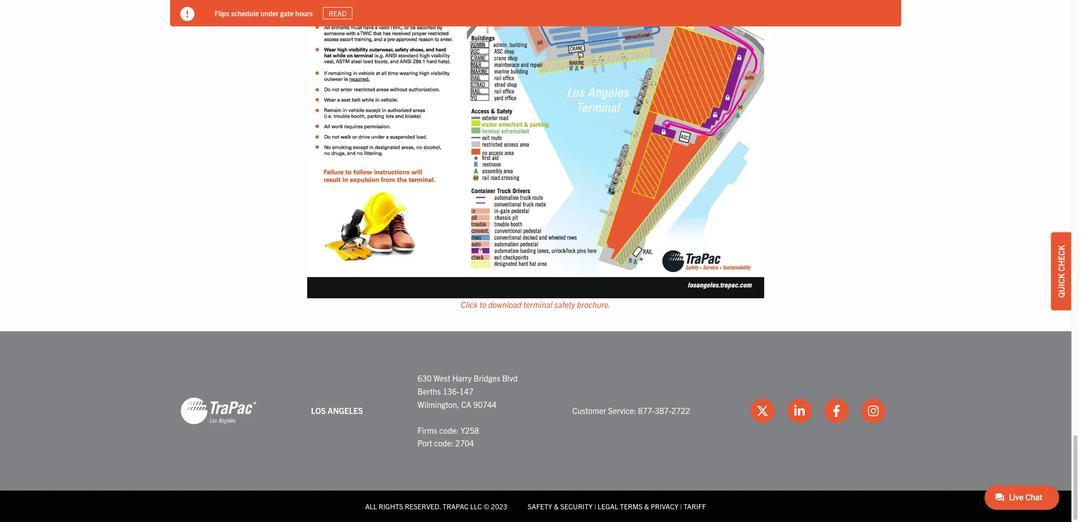 Task type: locate. For each thing, give the bounding box(es) containing it.
387-
[[655, 406, 672, 416]]

2704
[[456, 439, 474, 449]]

& right terms
[[645, 502, 650, 512]]

2 | from the left
[[681, 502, 682, 512]]

wilmington,
[[418, 400, 460, 410]]

| left the legal
[[595, 502, 596, 512]]

0 horizontal spatial |
[[595, 502, 596, 512]]

check
[[1057, 245, 1067, 272]]

ca
[[461, 400, 472, 410]]

firms code:  y258 port code:  2704
[[418, 426, 479, 449]]

code: right port
[[434, 439, 454, 449]]

footer
[[0, 332, 1072, 523]]

630
[[418, 374, 432, 384]]

| left tariff
[[681, 502, 682, 512]]

port
[[418, 439, 432, 449]]

code:
[[439, 426, 459, 436], [434, 439, 454, 449]]

safety
[[555, 300, 575, 310]]

1 | from the left
[[595, 502, 596, 512]]

harry
[[453, 374, 472, 384]]

privacy
[[651, 502, 679, 512]]

los
[[311, 406, 326, 416]]

&
[[554, 502, 559, 512], [645, 502, 650, 512]]

click to download terminal safety brochure. link
[[307, 0, 765, 312]]

flips schedule under gate hours
[[215, 8, 313, 18]]

click to download terminal safety brochure.
[[461, 300, 611, 310]]

footer containing 630 west harry bridges blvd
[[0, 332, 1072, 523]]

firms
[[418, 426, 438, 436]]

legal terms & privacy link
[[598, 502, 679, 512]]

& right safety
[[554, 502, 559, 512]]

y258
[[461, 426, 479, 436]]

2 & from the left
[[645, 502, 650, 512]]

0 horizontal spatial &
[[554, 502, 559, 512]]

|
[[595, 502, 596, 512], [681, 502, 682, 512]]

quick
[[1057, 274, 1067, 298]]

1 & from the left
[[554, 502, 559, 512]]

1 horizontal spatial |
[[681, 502, 682, 512]]

1 vertical spatial code:
[[434, 439, 454, 449]]

877-
[[638, 406, 655, 416]]

quick check link
[[1052, 233, 1072, 311]]

download
[[489, 300, 522, 310]]

trapac
[[443, 502, 469, 512]]

2023
[[491, 502, 508, 512]]

code: up "2704"
[[439, 426, 459, 436]]

reserved.
[[405, 502, 441, 512]]

tariff link
[[684, 502, 707, 512]]

brochure.
[[577, 300, 611, 310]]

flips
[[215, 8, 230, 18]]

gate
[[281, 8, 294, 18]]

hours
[[296, 8, 313, 18]]

west
[[434, 374, 451, 384]]

1 horizontal spatial &
[[645, 502, 650, 512]]

click
[[461, 300, 478, 310]]



Task type: describe. For each thing, give the bounding box(es) containing it.
solid image
[[180, 7, 195, 21]]

all
[[365, 502, 377, 512]]

angeles
[[328, 406, 363, 416]]

tariff
[[684, 502, 707, 512]]

read link
[[323, 7, 353, 19]]

147
[[460, 387, 474, 397]]

safety & security link
[[528, 502, 593, 512]]

90744
[[474, 400, 497, 410]]

to
[[480, 300, 487, 310]]

blvd
[[503, 374, 518, 384]]

customer service: 877-387-2722
[[573, 406, 691, 416]]

terminal
[[524, 300, 553, 310]]

los angeles image
[[180, 397, 257, 426]]

630 west harry bridges blvd berths 136-147 wilmington, ca 90744
[[418, 374, 518, 410]]

schedule
[[231, 8, 259, 18]]

security
[[561, 502, 593, 512]]

bridges
[[474, 374, 501, 384]]

136-
[[443, 387, 460, 397]]

©
[[484, 502, 490, 512]]

service:
[[608, 406, 637, 416]]

terms
[[620, 502, 643, 512]]

los angeles
[[311, 406, 363, 416]]

read
[[329, 9, 347, 18]]

berths
[[418, 387, 441, 397]]

under
[[261, 8, 279, 18]]

quick check
[[1057, 245, 1067, 298]]

2722
[[672, 406, 691, 416]]

safety
[[528, 502, 553, 512]]

rights
[[379, 502, 403, 512]]

customer
[[573, 406, 607, 416]]

0 vertical spatial code:
[[439, 426, 459, 436]]

legal
[[598, 502, 619, 512]]

llc
[[470, 502, 482, 512]]

safety & security | legal terms & privacy | tariff
[[528, 502, 707, 512]]

all rights reserved. trapac llc © 2023
[[365, 502, 508, 512]]



Task type: vqa. For each thing, say whether or not it's contained in the screenshot.
BRIDGES
yes



